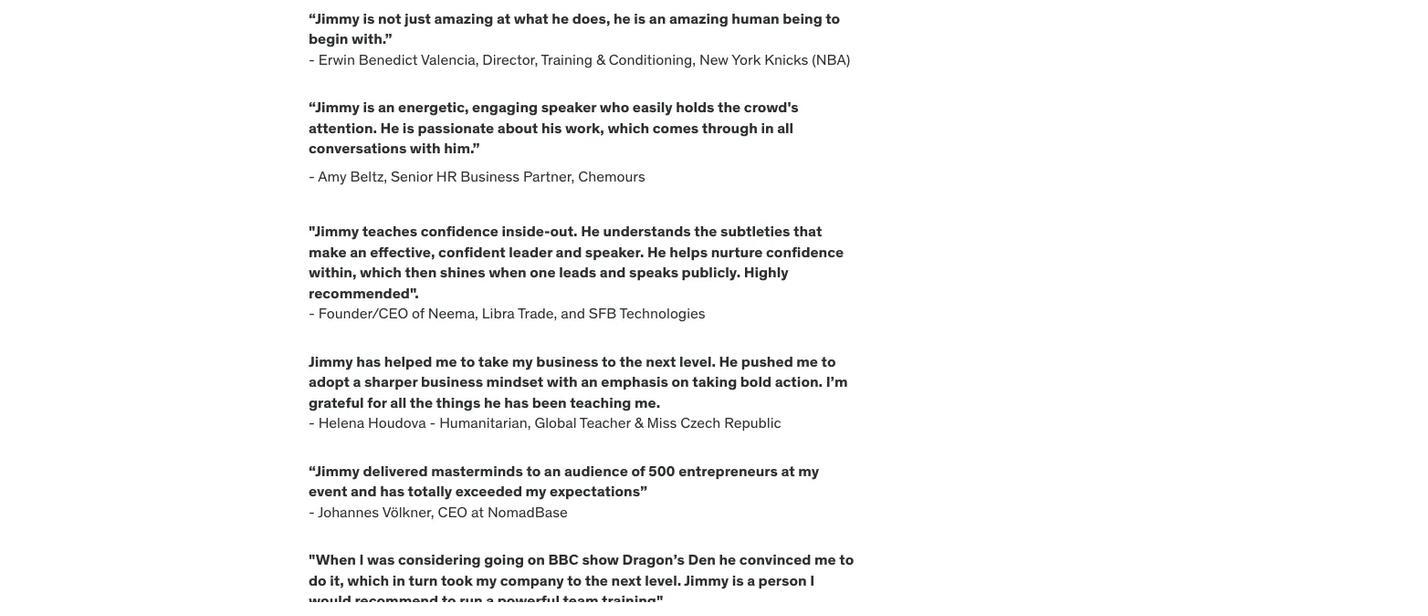 Task type: locate. For each thing, give the bounding box(es) containing it.
him."
[[444, 139, 480, 157]]

on
[[672, 373, 689, 391], [527, 551, 545, 569]]

1 vertical spatial business
[[421, 373, 483, 391]]

1 vertical spatial confidence
[[766, 242, 844, 261]]

at down exceeded
[[471, 503, 484, 521]]

"jimmy delivered masterminds to an audience of 500 entrepreneurs at my event and has totally exceeded my expectations" - johannes völkner, ceo at nomadbase
[[309, 462, 819, 521]]

an up teaching
[[581, 373, 598, 391]]

1 horizontal spatial of
[[631, 462, 645, 480]]

has up the sharper
[[356, 352, 381, 371]]

he up conversations
[[380, 118, 399, 137]]

2 vertical spatial has
[[380, 482, 405, 501]]

0 horizontal spatial amazing
[[434, 9, 493, 27]]

with up senior
[[410, 139, 441, 157]]

1 amazing from the left
[[434, 9, 493, 27]]

he inside the jimmy has helped me to take my business to the next level. he pushed me to adopt a sharper business mindset with an emphasis on taking bold action. i'm grateful for all the things he has been teaching me. - helena houdova - humanitarian, global teacher & miss czech republic
[[719, 352, 738, 371]]

amazing up new
[[669, 9, 729, 27]]

my right the "entrepreneurs"
[[798, 462, 819, 480]]

a right adopt
[[353, 373, 361, 391]]

the up through
[[718, 98, 741, 117]]

is
[[363, 9, 375, 27], [634, 9, 646, 27], [363, 98, 375, 117], [403, 118, 414, 137], [732, 571, 744, 590]]

me right convinced at the right
[[815, 551, 836, 569]]

1 horizontal spatial confidence
[[766, 242, 844, 261]]

0 horizontal spatial on
[[527, 551, 545, 569]]

1 vertical spatial level.
[[645, 571, 681, 590]]

i left was
[[359, 551, 364, 569]]

an left audience
[[544, 462, 561, 480]]

and down speaker.
[[600, 263, 626, 282]]

comes
[[653, 118, 699, 137]]

0 vertical spatial of
[[412, 304, 425, 323]]

he right what
[[552, 9, 569, 27]]

0 vertical spatial i
[[359, 551, 364, 569]]

& inside the jimmy has helped me to take my business to the next level. he pushed me to adopt a sharper business mindset with an emphasis on taking bold action. i'm grateful for all the things he has been teaching me. - helena houdova - humanitarian, global teacher & miss czech republic
[[634, 413, 643, 432]]

the up houdova
[[410, 393, 433, 412]]

- left erwin
[[309, 50, 315, 68]]

on up company
[[527, 551, 545, 569]]

0 vertical spatial "jimmy
[[309, 9, 360, 27]]

0 vertical spatial &
[[596, 50, 605, 68]]

technologies
[[620, 304, 705, 323]]

1 horizontal spatial on
[[672, 373, 689, 391]]

does,
[[572, 9, 610, 27]]

to up nomadbase
[[526, 462, 541, 480]]

3 "jimmy from the top
[[309, 462, 360, 480]]

2 vertical spatial which
[[347, 571, 389, 590]]

0 vertical spatial on
[[672, 373, 689, 391]]

1 vertical spatial on
[[527, 551, 545, 569]]

my inside the jimmy has helped me to take my business to the next level. he pushed me to adopt a sharper business mindset with an emphasis on taking bold action. i'm grateful for all the things he has been teaching me. - helena houdova - humanitarian, global teacher & miss czech republic
[[512, 352, 533, 371]]

&
[[596, 50, 605, 68], [634, 413, 643, 432]]

to up i'm
[[821, 352, 836, 371]]

which down was
[[347, 571, 389, 590]]

1 horizontal spatial &
[[634, 413, 643, 432]]

at left what
[[497, 9, 511, 27]]

"jimmy teaches confidence inside-out. he understands the subtleties that make an effective, confident leader and speaker. he helps nurture confidence within, which then shines when one leads and speaks publicly. highly recommended". - founder/ceo of neema, libra trade, and sfb technologies
[[309, 222, 844, 323]]

what
[[514, 9, 549, 27]]

0 vertical spatial with
[[410, 139, 441, 157]]

engaging
[[472, 98, 538, 117]]

0 horizontal spatial confidence
[[421, 222, 499, 241]]

he inside "jimmy is an energetic, engaging speaker who easily holds the crowd's attention. he is passionate about his work, which comes through in all conversations with him." - amy beltz, senior hr business partner, chemours
[[380, 118, 399, 137]]

1 vertical spatial with
[[547, 373, 578, 391]]

was
[[367, 551, 395, 569]]

erwin
[[318, 50, 355, 68]]

which up recommended".
[[360, 263, 402, 282]]

0 horizontal spatial of
[[412, 304, 425, 323]]

1 vertical spatial a
[[747, 571, 755, 590]]

level. down dragon's
[[645, 571, 681, 590]]

1 vertical spatial jimmy
[[684, 571, 729, 590]]

action.
[[775, 373, 823, 391]]

0 horizontal spatial jimmy
[[309, 352, 353, 371]]

0 horizontal spatial next
[[611, 571, 642, 590]]

0 vertical spatial in
[[761, 118, 774, 137]]

2 vertical spatial a
[[486, 592, 494, 604]]

level.
[[679, 352, 716, 371], [645, 571, 681, 590]]

1 horizontal spatial amazing
[[669, 9, 729, 27]]

publicly.
[[682, 263, 741, 282]]

libra
[[482, 304, 515, 323]]

me up action.
[[797, 352, 818, 371]]

1 horizontal spatial in
[[761, 118, 774, 137]]

1 vertical spatial &
[[634, 413, 643, 432]]

0 horizontal spatial in
[[392, 571, 405, 590]]

business
[[460, 167, 520, 185]]

"jimmy up begin
[[309, 9, 360, 27]]

0 horizontal spatial &
[[596, 50, 605, 68]]

an inside "jimmy is an energetic, engaging speaker who easily holds the crowd's attention. he is passionate about his work, which comes through in all conversations with him." - amy beltz, senior hr business partner, chemours
[[378, 98, 395, 117]]

took
[[441, 571, 473, 590]]

& down me.
[[634, 413, 643, 432]]

for
[[367, 393, 387, 412]]

1 horizontal spatial i
[[810, 571, 815, 590]]

- down event
[[309, 503, 315, 521]]

through
[[702, 118, 758, 137]]

0 horizontal spatial all
[[390, 393, 407, 412]]

0 horizontal spatial at
[[471, 503, 484, 521]]

with
[[410, 139, 441, 157], [547, 373, 578, 391]]

1 vertical spatial at
[[781, 462, 795, 480]]

- inside the "jimmy is not just amazing at what he does, he is an amazing human being to begin with." - erwin benedict valencia, director, training & conditioning, new york knicks (nba)
[[309, 50, 315, 68]]

(nba)
[[812, 50, 850, 68]]

at inside the "jimmy is not just amazing at what he does, he is an amazing human being to begin with." - erwin benedict valencia, director, training & conditioning, new york knicks (nba)
[[497, 9, 511, 27]]

level. inside "when i was considering going on bbc show dragon's den he convinced me to do it, which in turn took my company to the next level. jimmy is a person i would recommend to run a powerful team training".
[[645, 571, 681, 590]]

"jimmy up attention.
[[309, 98, 360, 117]]

benedict
[[359, 50, 418, 68]]

with up the been
[[547, 373, 578, 391]]

speaks
[[629, 263, 678, 282]]

-
[[309, 50, 315, 68], [309, 167, 315, 185], [309, 304, 315, 323], [309, 413, 315, 432], [430, 413, 436, 432], [309, 503, 315, 521]]

which inside "jimmy teaches confidence inside-out. he understands the subtleties that make an effective, confident leader and speaker. he helps nurture confidence within, which then shines when one leads and speaks publicly. highly recommended". - founder/ceo of neema, libra trade, and sfb technologies
[[360, 263, 402, 282]]

the inside "jimmy teaches confidence inside-out. he understands the subtleties that make an effective, confident leader and speaker. he helps nurture confidence within, which then shines when one leads and speaks publicly. highly recommended". - founder/ceo of neema, libra trade, and sfb technologies
[[694, 222, 717, 241]]

all down crowd's
[[777, 118, 794, 137]]

in up the recommend
[[392, 571, 405, 590]]

& right training
[[596, 50, 605, 68]]

i'm
[[826, 373, 848, 391]]

in
[[761, 118, 774, 137], [392, 571, 405, 590]]

of left neema,
[[412, 304, 425, 323]]

he
[[552, 9, 569, 27], [614, 9, 631, 27], [484, 393, 501, 412], [719, 551, 736, 569]]

in down crowd's
[[761, 118, 774, 137]]

0 vertical spatial which
[[608, 118, 649, 137]]

has down the delivered
[[380, 482, 405, 501]]

business up things in the bottom left of the page
[[421, 373, 483, 391]]

he up taking
[[719, 352, 738, 371]]

which down who
[[608, 118, 649, 137]]

to right being
[[826, 9, 840, 27]]

1 vertical spatial in
[[392, 571, 405, 590]]

is down convinced at the right
[[732, 571, 744, 590]]

has
[[356, 352, 381, 371], [504, 393, 529, 412], [380, 482, 405, 501]]

"jimmy up event
[[309, 462, 360, 480]]

"jimmy for "jimmy is not just amazing at what he does, he is an amazing human being to begin with." - erwin benedict valencia, director, training & conditioning, new york knicks (nba)
[[309, 9, 360, 27]]

and up johannes
[[351, 482, 377, 501]]

an up conditioning,
[[649, 9, 666, 27]]

0 vertical spatial jimmy
[[309, 352, 353, 371]]

just
[[405, 9, 431, 27]]

i right person
[[810, 571, 815, 590]]

2 horizontal spatial a
[[747, 571, 755, 590]]

has down mindset
[[504, 393, 529, 412]]

business up the been
[[536, 352, 599, 371]]

0 horizontal spatial a
[[353, 373, 361, 391]]

an left 'energetic,'
[[378, 98, 395, 117]]

0 vertical spatial level.
[[679, 352, 716, 371]]

at down the republic
[[781, 462, 795, 480]]

1 vertical spatial i
[[810, 571, 815, 590]]

my up run
[[476, 571, 497, 590]]

teaches
[[362, 222, 417, 241]]

0 horizontal spatial i
[[359, 551, 364, 569]]

is inside "when i was considering going on bbc show dragon's den he convinced me to do it, which in turn took my company to the next level. jimmy is a person i would recommend to run a powerful team training".
[[732, 571, 744, 590]]

- inside "jimmy is an energetic, engaging speaker who easily holds the crowd's attention. he is passionate about his work, which comes through in all conversations with him." - amy beltz, senior hr business partner, chemours
[[309, 167, 315, 185]]

- down "within,"
[[309, 304, 315, 323]]

attention.
[[309, 118, 377, 137]]

the down show
[[585, 571, 608, 590]]

jimmy down den
[[684, 571, 729, 590]]

adopt
[[309, 373, 350, 391]]

2 horizontal spatial at
[[781, 462, 795, 480]]

leader
[[509, 242, 553, 261]]

knicks
[[764, 50, 808, 68]]

not
[[378, 9, 401, 27]]

to up emphasis
[[602, 352, 616, 371]]

hr
[[436, 167, 457, 185]]

on left taking
[[672, 373, 689, 391]]

- inside "jimmy delivered masterminds to an audience of 500 entrepreneurs at my event and has totally exceeded my expectations" - johannes völkner, ceo at nomadbase
[[309, 503, 315, 521]]

bold
[[740, 373, 772, 391]]

entrepreneurs
[[679, 462, 778, 480]]

on inside "when i was considering going on bbc show dragon's den he convinced me to do it, which in turn took my company to the next level. jimmy is a person i would recommend to run a powerful team training".
[[527, 551, 545, 569]]

begin
[[309, 29, 348, 48]]

next up the training".
[[611, 571, 642, 590]]

with inside "jimmy is an energetic, engaging speaker who easily holds the crowd's attention. he is passionate about his work, which comes through in all conversations with him." - amy beltz, senior hr business partner, chemours
[[410, 139, 441, 157]]

which
[[608, 118, 649, 137], [360, 263, 402, 282], [347, 571, 389, 590]]

2 "jimmy from the top
[[309, 98, 360, 117]]

"jimmy is not just amazing at what he does, he is an amazing human being to begin with." - erwin benedict valencia, director, training & conditioning, new york knicks (nba)
[[309, 9, 850, 68]]

next
[[646, 352, 676, 371], [611, 571, 642, 590]]

an right 'make'
[[350, 242, 367, 261]]

director,
[[482, 50, 538, 68]]

in inside "jimmy is an energetic, engaging speaker who easily holds the crowd's attention. he is passionate about his work, which comes through in all conversations with him." - amy beltz, senior hr business partner, chemours
[[761, 118, 774, 137]]

training".
[[602, 592, 666, 604]]

business
[[536, 352, 599, 371], [421, 373, 483, 391]]

to
[[826, 9, 840, 27], [460, 352, 475, 371], [602, 352, 616, 371], [821, 352, 836, 371], [526, 462, 541, 480], [839, 551, 854, 569], [567, 571, 582, 590], [442, 592, 456, 604]]

nurture
[[711, 242, 763, 261]]

and inside "jimmy delivered masterminds to an audience of 500 entrepreneurs at my event and has totally exceeded my expectations" - johannes völkner, ceo at nomadbase
[[351, 482, 377, 501]]

level. inside the jimmy has helped me to take my business to the next level. he pushed me to adopt a sharper business mindset with an emphasis on taking bold action. i'm grateful for all the things he has been teaching me. - helena houdova - humanitarian, global teacher & miss czech republic
[[679, 352, 716, 371]]

1 vertical spatial of
[[631, 462, 645, 480]]

0 vertical spatial confidence
[[421, 222, 499, 241]]

he right den
[[719, 551, 736, 569]]

he up speaks
[[647, 242, 666, 261]]

a left person
[[747, 571, 755, 590]]

miss
[[647, 413, 677, 432]]

- right houdova
[[430, 413, 436, 432]]

all up houdova
[[390, 393, 407, 412]]

he up "humanitarian,"
[[484, 393, 501, 412]]

who
[[600, 98, 629, 117]]

0 vertical spatial business
[[536, 352, 599, 371]]

team
[[563, 592, 599, 604]]

"jimmy for "jimmy delivered masterminds to an audience of 500 entrepreneurs at my event and has totally exceeded my expectations" - johannes völkner, ceo at nomadbase
[[309, 462, 360, 480]]

confidence
[[421, 222, 499, 241], [766, 242, 844, 261]]

my up mindset
[[512, 352, 533, 371]]

an inside "jimmy delivered masterminds to an audience of 500 entrepreneurs at my event and has totally exceeded my expectations" - johannes völkner, ceo at nomadbase
[[544, 462, 561, 480]]

confidence down that
[[766, 242, 844, 261]]

level. up taking
[[679, 352, 716, 371]]

1 horizontal spatial all
[[777, 118, 794, 137]]

- left amy on the top of the page
[[309, 167, 315, 185]]

0 vertical spatial all
[[777, 118, 794, 137]]

a
[[353, 373, 361, 391], [747, 571, 755, 590], [486, 592, 494, 604]]

"jimmy for "jimmy is an energetic, engaging speaker who easily holds the crowd's attention. he is passionate about his work, which comes through in all conversations with him." - amy beltz, senior hr business partner, chemours
[[309, 98, 360, 117]]

amy
[[318, 167, 347, 185]]

0 horizontal spatial business
[[421, 373, 483, 391]]

0 vertical spatial at
[[497, 9, 511, 27]]

neema,
[[428, 304, 478, 323]]

1 vertical spatial "jimmy
[[309, 98, 360, 117]]

0 vertical spatial next
[[646, 352, 676, 371]]

of left 500
[[631, 462, 645, 480]]

1 horizontal spatial with
[[547, 373, 578, 391]]

1 horizontal spatial next
[[646, 352, 676, 371]]

york
[[732, 50, 761, 68]]

confidence up "confident"
[[421, 222, 499, 241]]

"jimmy inside "jimmy delivered masterminds to an audience of 500 entrepreneurs at my event and has totally exceeded my expectations" - johannes völkner, ceo at nomadbase
[[309, 462, 360, 480]]

jimmy up adopt
[[309, 352, 353, 371]]

1 "jimmy from the top
[[309, 9, 360, 27]]

"jimmy inside the "jimmy is not just amazing at what he does, he is an amazing human being to begin with." - erwin benedict valencia, director, training & conditioning, new york knicks (nba)
[[309, 9, 360, 27]]

one
[[530, 263, 556, 282]]

the up helps
[[694, 222, 717, 241]]

all inside "jimmy is an energetic, engaging speaker who easily holds the crowd's attention. he is passionate about his work, which comes through in all conversations with him." - amy beltz, senior hr business partner, chemours
[[777, 118, 794, 137]]

1 horizontal spatial jimmy
[[684, 571, 729, 590]]

0 vertical spatial a
[[353, 373, 361, 391]]

next up emphasis
[[646, 352, 676, 371]]

recommend
[[355, 592, 438, 604]]

"jimmy inside "jimmy is an energetic, engaging speaker who easily holds the crowd's attention. he is passionate about his work, which comes through in all conversations with him." - amy beltz, senior hr business partner, chemours
[[309, 98, 360, 117]]

amazing up valencia,
[[434, 9, 493, 27]]

1 vertical spatial all
[[390, 393, 407, 412]]

0 horizontal spatial with
[[410, 139, 441, 157]]

1 horizontal spatial at
[[497, 9, 511, 27]]

1 horizontal spatial business
[[536, 352, 599, 371]]

& inside the "jimmy is not just amazing at what he does, he is an amazing human being to begin with." - erwin benedict valencia, director, training & conditioning, new york knicks (nba)
[[596, 50, 605, 68]]

the inside "when i was considering going on bbc show dragon's den he convinced me to do it, which in turn took my company to the next level. jimmy is a person i would recommend to run a powerful team training".
[[585, 571, 608, 590]]

to down took
[[442, 592, 456, 604]]

1 vertical spatial which
[[360, 263, 402, 282]]

2 vertical spatial "jimmy
[[309, 462, 360, 480]]

1 horizontal spatial a
[[486, 592, 494, 604]]

1 vertical spatial next
[[611, 571, 642, 590]]

a right run
[[486, 592, 494, 604]]



Task type: describe. For each thing, give the bounding box(es) containing it.
human
[[732, 9, 780, 27]]

- left the helena
[[309, 413, 315, 432]]

masterminds
[[431, 462, 523, 480]]

my inside "when i was considering going on bbc show dragon's den he convinced me to do it, which in turn took my company to the next level. jimmy is a person i would recommend to run a powerful team training".
[[476, 571, 497, 590]]

the inside "jimmy is an energetic, engaging speaker who easily holds the crowd's attention. he is passionate about his work, which comes through in all conversations with him." - amy beltz, senior hr business partner, chemours
[[718, 98, 741, 117]]

of inside "jimmy delivered masterminds to an audience of 500 entrepreneurs at my event and has totally exceeded my expectations" - johannes völkner, ceo at nomadbase
[[631, 462, 645, 480]]

jimmy inside the jimmy has helped me to take my business to the next level. he pushed me to adopt a sharper business mindset with an emphasis on taking bold action. i'm grateful for all the things he has been teaching me. - helena houdova - humanitarian, global teacher & miss czech republic
[[309, 352, 353, 371]]

an inside the jimmy has helped me to take my business to the next level. he pushed me to adopt a sharper business mindset with an emphasis on taking bold action. i'm grateful for all the things he has been teaching me. - helena houdova - humanitarian, global teacher & miss czech republic
[[581, 373, 598, 391]]

convinced
[[739, 551, 811, 569]]

sharper
[[364, 373, 418, 391]]

about
[[497, 118, 538, 137]]

things
[[436, 393, 481, 412]]

taking
[[692, 373, 737, 391]]

he right the does,
[[614, 9, 631, 27]]

2 amazing from the left
[[669, 9, 729, 27]]

new
[[699, 50, 729, 68]]

is down 'energetic,'
[[403, 118, 414, 137]]

trade,
[[518, 304, 557, 323]]

partner,
[[523, 167, 575, 185]]

pushed
[[741, 352, 793, 371]]

the up emphasis
[[620, 352, 643, 371]]

next inside the jimmy has helped me to take my business to the next level. he pushed me to adopt a sharper business mindset with an emphasis on taking bold action. i'm grateful for all the things he has been teaching me. - helena houdova - humanitarian, global teacher & miss czech republic
[[646, 352, 676, 371]]

grateful
[[309, 393, 364, 412]]

training
[[541, 50, 593, 68]]

confident
[[438, 242, 506, 261]]

republic
[[724, 413, 781, 432]]

inside-
[[502, 222, 550, 241]]

company
[[500, 571, 564, 590]]

500
[[649, 462, 675, 480]]

passionate
[[418, 118, 494, 137]]

to up team
[[567, 571, 582, 590]]

helps
[[670, 242, 708, 261]]

holds
[[676, 98, 715, 117]]

subtleties
[[721, 222, 790, 241]]

he inside the jimmy has helped me to take my business to the next level. he pushed me to adopt a sharper business mindset with an emphasis on taking bold action. i'm grateful for all the things he has been teaching me. - helena houdova - humanitarian, global teacher & miss czech republic
[[484, 393, 501, 412]]

emphasis
[[601, 373, 668, 391]]

on inside the jimmy has helped me to take my business to the next level. he pushed me to adopt a sharper business mindset with an emphasis on taking bold action. i'm grateful for all the things he has been teaching me. - helena houdova - humanitarian, global teacher & miss czech republic
[[672, 373, 689, 391]]

global
[[535, 413, 577, 432]]

me inside "when i was considering going on bbc show dragon's den he convinced me to do it, which in turn took my company to the next level. jimmy is a person i would recommend to run a powerful team training".
[[815, 551, 836, 569]]

all inside the jimmy has helped me to take my business to the next level. he pushed me to adopt a sharper business mindset with an emphasis on taking bold action. i'm grateful for all the things he has been teaching me. - helena houdova - humanitarian, global teacher & miss czech republic
[[390, 393, 407, 412]]

totally
[[408, 482, 452, 501]]

0 vertical spatial has
[[356, 352, 381, 371]]

"when
[[309, 551, 356, 569]]

has inside "jimmy delivered masterminds to an audience of 500 entrepreneurs at my event and has totally exceeded my expectations" - johannes völkner, ceo at nomadbase
[[380, 482, 405, 501]]

expectations"
[[550, 482, 647, 501]]

is up conditioning,
[[634, 9, 646, 27]]

1 vertical spatial has
[[504, 393, 529, 412]]

den
[[688, 551, 716, 569]]

czech
[[680, 413, 721, 432]]

teaching
[[570, 393, 631, 412]]

"jimmy is an energetic, engaging speaker who easily holds the crowd's attention. he is passionate about his work, which comes through in all conversations with him." - amy beltz, senior hr business partner, chemours
[[309, 98, 799, 185]]

powerful
[[497, 592, 560, 604]]

within,
[[309, 263, 357, 282]]

event
[[309, 482, 347, 501]]

me.
[[635, 393, 660, 412]]

is up attention.
[[363, 98, 375, 117]]

an inside "jimmy teaches confidence inside-out. he understands the subtleties that make an effective, confident leader and speaker. he helps nurture confidence within, which then shines when one leads and speaks publicly. highly recommended". - founder/ceo of neema, libra trade, and sfb technologies
[[350, 242, 367, 261]]

a inside the jimmy has helped me to take my business to the next level. he pushed me to adopt a sharper business mindset with an emphasis on taking bold action. i'm grateful for all the things he has been teaching me. - helena houdova - humanitarian, global teacher & miss czech republic
[[353, 373, 361, 391]]

turn
[[409, 571, 438, 590]]

humanitarian,
[[439, 413, 531, 432]]

speaker
[[541, 98, 597, 117]]

considering
[[398, 551, 481, 569]]

understands
[[603, 222, 691, 241]]

effective,
[[370, 242, 435, 261]]

jimmy inside "when i was considering going on bbc show dragon's den he convinced me to do it, which in turn took my company to the next level. jimmy is a person i would recommend to run a powerful team training".
[[684, 571, 729, 590]]

would
[[309, 592, 351, 604]]

work,
[[565, 118, 604, 137]]

völkner,
[[382, 503, 434, 521]]

sfb
[[589, 304, 617, 323]]

which inside "jimmy is an energetic, engaging speaker who easily holds the crowd's attention. he is passionate about his work, which comes through in all conversations with him." - amy beltz, senior hr business partner, chemours
[[608, 118, 649, 137]]

show
[[582, 551, 619, 569]]

an inside the "jimmy is not just amazing at what he does, he is an amazing human being to begin with." - erwin benedict valencia, director, training & conditioning, new york knicks (nba)
[[649, 9, 666, 27]]

johannes
[[318, 503, 379, 521]]

mindset
[[486, 373, 544, 391]]

which inside "when i was considering going on bbc show dragon's den he convinced me to do it, which in turn took my company to the next level. jimmy is a person i would recommend to run a powerful team training".
[[347, 571, 389, 590]]

make
[[309, 242, 347, 261]]

senior
[[391, 167, 433, 185]]

helped
[[384, 352, 432, 371]]

is up with."
[[363, 9, 375, 27]]

speaker.
[[585, 242, 644, 261]]

"jimmy
[[309, 222, 359, 241]]

bbc
[[548, 551, 579, 569]]

going
[[484, 551, 524, 569]]

run
[[459, 592, 483, 604]]

next inside "when i was considering going on bbc show dragon's den he convinced me to do it, which in turn took my company to the next level. jimmy is a person i would recommend to run a powerful team training".
[[611, 571, 642, 590]]

leads
[[559, 263, 597, 282]]

out.
[[550, 222, 578, 241]]

conversations
[[309, 139, 407, 157]]

shines
[[440, 263, 485, 282]]

chemours
[[578, 167, 645, 185]]

houdova
[[368, 413, 426, 432]]

his
[[541, 118, 562, 137]]

exceeded
[[455, 482, 522, 501]]

do
[[309, 571, 327, 590]]

2 vertical spatial at
[[471, 503, 484, 521]]

he right out.
[[581, 222, 600, 241]]

audience
[[564, 462, 628, 480]]

in inside "when i was considering going on bbc show dragon's den he convinced me to do it, which in turn took my company to the next level. jimmy is a person i would recommend to run a powerful team training".
[[392, 571, 405, 590]]

helena
[[318, 413, 364, 432]]

me right helped
[[436, 352, 457, 371]]

dragon's
[[622, 551, 685, 569]]

of inside "jimmy teaches confidence inside-out. he understands the subtleties that make an effective, confident leader and speaker. he helps nurture confidence within, which then shines when one leads and speaks publicly. highly recommended". - founder/ceo of neema, libra trade, and sfb technologies
[[412, 304, 425, 323]]

- inside "jimmy teaches confidence inside-out. he understands the subtleties that make an effective, confident leader and speaker. he helps nurture confidence within, which then shines when one leads and speaks publicly. highly recommended". - founder/ceo of neema, libra trade, and sfb technologies
[[309, 304, 315, 323]]

crowd's
[[744, 98, 799, 117]]

to right convinced at the right
[[839, 551, 854, 569]]

delivered
[[363, 462, 428, 480]]

easily
[[633, 98, 673, 117]]

founder/ceo
[[318, 304, 408, 323]]

been
[[532, 393, 567, 412]]

and left the sfb
[[561, 304, 585, 323]]

my up nomadbase
[[526, 482, 546, 501]]

he inside "when i was considering going on bbc show dragon's den he convinced me to do it, which in turn took my company to the next level. jimmy is a person i would recommend to run a powerful team training".
[[719, 551, 736, 569]]

jimmy has helped me to take my business to the next level. he pushed me to adopt a sharper business mindset with an emphasis on taking bold action. i'm grateful for all the things he has been teaching me. - helena houdova - humanitarian, global teacher & miss czech republic
[[309, 352, 848, 432]]

to inside the "jimmy is not just amazing at what he does, he is an amazing human being to begin with." - erwin benedict valencia, director, training & conditioning, new york knicks (nba)
[[826, 9, 840, 27]]

and down out.
[[556, 242, 582, 261]]

to left take
[[460, 352, 475, 371]]

with inside the jimmy has helped me to take my business to the next level. he pushed me to adopt a sharper business mindset with an emphasis on taking bold action. i'm grateful for all the things he has been teaching me. - helena houdova - humanitarian, global teacher & miss czech republic
[[547, 373, 578, 391]]

it,
[[330, 571, 344, 590]]

teacher
[[580, 413, 631, 432]]

person
[[758, 571, 807, 590]]

recommended".
[[309, 283, 419, 302]]

conditioning,
[[609, 50, 696, 68]]

to inside "jimmy delivered masterminds to an audience of 500 entrepreneurs at my event and has totally exceeded my expectations" - johannes völkner, ceo at nomadbase
[[526, 462, 541, 480]]



Task type: vqa. For each thing, say whether or not it's contained in the screenshot.
the leftmost confidence
yes



